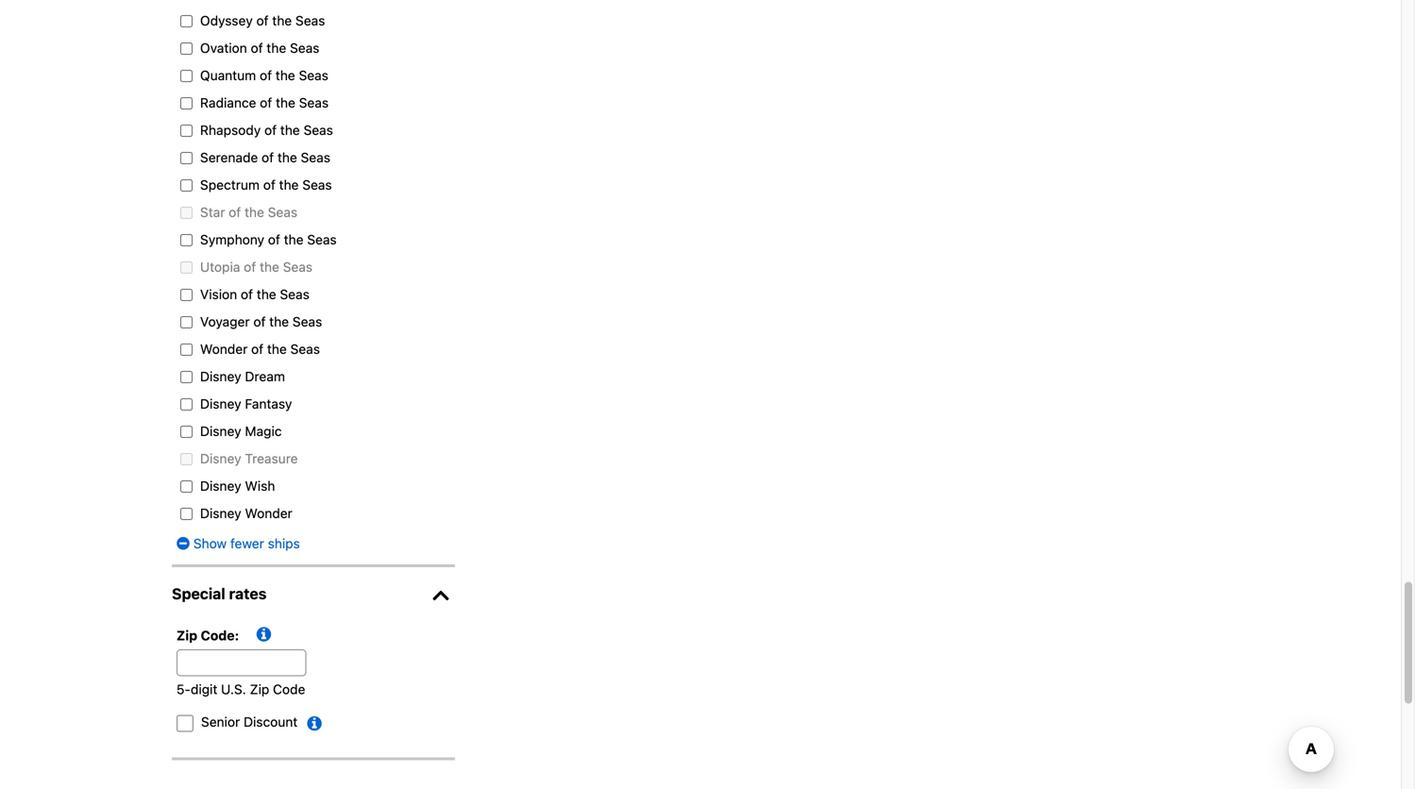 Task type: describe. For each thing, give the bounding box(es) containing it.
chevron down image
[[427, 586, 455, 605]]

senior discount information image
[[307, 715, 328, 734]]

minus circle image
[[177, 537, 190, 550]]

odyssey
[[200, 13, 253, 28]]

of for utopia
[[244, 259, 256, 275]]

seas for rhapsody of the seas
[[304, 122, 333, 138]]

magic
[[245, 423, 282, 439]]

of for quantum
[[260, 67, 272, 83]]

seas for odyssey of the seas
[[296, 13, 325, 28]]

disney wonder
[[200, 506, 293, 521]]

odyssey of the seas
[[200, 13, 325, 28]]

Serenade of the Seas checkbox
[[176, 152, 197, 164]]

ships
[[268, 536, 300, 551]]

quantum of the seas
[[200, 67, 329, 83]]

wonder of the seas
[[200, 341, 320, 357]]

seas for wonder of the seas
[[290, 341, 320, 357]]

the for vision
[[257, 286, 276, 302]]

Disney Magic checkbox
[[176, 426, 197, 438]]

star of the seas
[[200, 204, 298, 220]]

Wonder of the Seas checkbox
[[176, 344, 197, 356]]

the for voyager
[[269, 314, 289, 329]]

seas for spectrum of the seas
[[302, 177, 332, 192]]

of for spectrum
[[263, 177, 276, 192]]

Vision of the Seas checkbox
[[176, 289, 197, 301]]

5-digit u.s. zip code
[[177, 682, 305, 697]]

dream
[[245, 369, 285, 384]]

code
[[273, 682, 305, 697]]

special rates
[[172, 585, 267, 603]]

ovation of the seas
[[200, 40, 320, 56]]

Spectrum of the Seas checkbox
[[176, 179, 197, 192]]

Disney Wish checkbox
[[176, 481, 197, 493]]

rates
[[229, 585, 267, 603]]

utopia of the seas
[[200, 259, 313, 275]]

digit
[[191, 682, 218, 697]]

of for wonder
[[251, 341, 264, 357]]

the for ovation
[[267, 40, 286, 56]]

the for radiance
[[276, 95, 296, 110]]

treasure
[[245, 451, 298, 466]]

symphony
[[200, 232, 264, 247]]

disney for disney dream
[[200, 369, 241, 384]]

utopia
[[200, 259, 240, 275]]

Disney Fantasy checkbox
[[176, 398, 197, 411]]

disney wish
[[200, 478, 275, 494]]

Rhapsody of the Seas checkbox
[[176, 124, 197, 137]]

of for voyager
[[253, 314, 266, 329]]

the for star
[[245, 204, 264, 220]]

Symphony of the Seas checkbox
[[176, 234, 197, 246]]

disney for disney wonder
[[200, 506, 241, 521]]

seas for symphony of the seas
[[307, 232, 337, 247]]

of for serenade
[[262, 150, 274, 165]]

the for odyssey
[[272, 13, 292, 28]]

Odyssey of the Seas checkbox
[[176, 15, 197, 27]]

0 vertical spatial zip
[[177, 628, 197, 643]]

discount
[[244, 715, 298, 730]]

seas for ovation of the seas
[[290, 40, 320, 56]]

radiance of the seas
[[200, 95, 329, 110]]

of for odyssey
[[256, 13, 269, 28]]

the for spectrum
[[279, 177, 299, 192]]

the for quantum
[[276, 67, 295, 83]]

Utopia of the Seas checkbox
[[176, 261, 197, 274]]

Ovation of the Seas checkbox
[[176, 42, 197, 55]]

wish
[[245, 478, 275, 494]]

show fewer ships link
[[177, 536, 300, 551]]

seas for serenade of the seas
[[301, 150, 330, 165]]

spectrum
[[200, 177, 260, 192]]



Task type: locate. For each thing, give the bounding box(es) containing it.
seas down voyager of the seas on the left of the page
[[290, 341, 320, 357]]

the up rhapsody of the seas
[[276, 95, 296, 110]]

code:
[[201, 628, 239, 643]]

show fewer ships
[[190, 536, 300, 551]]

disney fantasy
[[200, 396, 292, 412]]

disney treasure
[[200, 451, 298, 466]]

seas up rhapsody of the seas
[[299, 95, 329, 110]]

5-
[[177, 682, 191, 697]]

seas for vision of the seas
[[280, 286, 310, 302]]

seas for voyager of the seas
[[293, 314, 322, 329]]

Disney Treasure checkbox
[[176, 453, 197, 465]]

rhapsody of the seas
[[200, 122, 333, 138]]

of up wonder of the seas
[[253, 314, 266, 329]]

disney magic
[[200, 423, 282, 439]]

seas up symphony of the seas
[[268, 204, 298, 220]]

serenade
[[200, 150, 258, 165]]

seas down rhapsody of the seas
[[301, 150, 330, 165]]

zip
[[177, 628, 197, 643], [250, 682, 269, 697]]

special
[[172, 585, 225, 603]]

the down symphony of the seas
[[260, 259, 279, 275]]

zip left code:
[[177, 628, 197, 643]]

the for serenade
[[278, 150, 297, 165]]

of right vision
[[241, 286, 253, 302]]

the for symphony
[[284, 232, 304, 247]]

3 disney from the top
[[200, 423, 241, 439]]

of up the radiance of the seas
[[260, 67, 272, 83]]

zip right the u.s.
[[250, 682, 269, 697]]

disney up disney magic
[[200, 396, 241, 412]]

radiance
[[200, 95, 256, 110]]

vision
[[200, 286, 237, 302]]

seas for star of the seas
[[268, 204, 298, 220]]

disney dream
[[200, 369, 285, 384]]

seas up the radiance of the seas
[[299, 67, 329, 83]]

the down serenade of the seas
[[279, 177, 299, 192]]

disney
[[200, 369, 241, 384], [200, 396, 241, 412], [200, 423, 241, 439], [200, 451, 241, 466], [200, 478, 241, 494], [200, 506, 241, 521]]

of for vision
[[241, 286, 253, 302]]

of down rhapsody of the seas
[[262, 150, 274, 165]]

the up voyager of the seas on the left of the page
[[257, 286, 276, 302]]

1 vertical spatial zip
[[250, 682, 269, 697]]

0 vertical spatial wonder
[[200, 341, 248, 357]]

show
[[193, 536, 227, 551]]

Voyager of the Seas checkbox
[[176, 316, 197, 328]]

of right star
[[229, 204, 241, 220]]

seas up voyager of the seas on the left of the page
[[280, 286, 310, 302]]

disney right disney dream option
[[200, 369, 241, 384]]

seas for quantum of the seas
[[299, 67, 329, 83]]

the up wonder of the seas
[[269, 314, 289, 329]]

seas up utopia of the seas
[[307, 232, 337, 247]]

disney right disney wish checkbox
[[200, 478, 241, 494]]

the for utopia
[[260, 259, 279, 275]]

2 disney from the top
[[200, 396, 241, 412]]

Disney Dream checkbox
[[176, 371, 197, 383]]

5 disney from the top
[[200, 478, 241, 494]]

fewer
[[230, 536, 264, 551]]

of
[[256, 13, 269, 28], [251, 40, 263, 56], [260, 67, 272, 83], [260, 95, 272, 110], [264, 122, 277, 138], [262, 150, 274, 165], [263, 177, 276, 192], [229, 204, 241, 220], [268, 232, 280, 247], [244, 259, 256, 275], [241, 286, 253, 302], [253, 314, 266, 329], [251, 341, 264, 357]]

disney right disney magic checkbox
[[200, 423, 241, 439]]

0 horizontal spatial zip
[[177, 628, 197, 643]]

Disney Wonder checkbox
[[176, 508, 197, 520]]

senior discount
[[201, 715, 298, 730]]

seas up wonder of the seas
[[293, 314, 322, 329]]

of up ovation of the seas
[[256, 13, 269, 28]]

serenade of the seas
[[200, 150, 330, 165]]

of for symphony
[[268, 232, 280, 247]]

1 disney from the top
[[200, 369, 241, 384]]

the
[[272, 13, 292, 28], [267, 40, 286, 56], [276, 67, 295, 83], [276, 95, 296, 110], [280, 122, 300, 138], [278, 150, 297, 165], [279, 177, 299, 192], [245, 204, 264, 220], [284, 232, 304, 247], [260, 259, 279, 275], [257, 286, 276, 302], [269, 314, 289, 329], [267, 341, 287, 357]]

the up serenade of the seas
[[280, 122, 300, 138]]

disney for disney treasure
[[200, 451, 241, 466]]

of up utopia of the seas
[[268, 232, 280, 247]]

resident discount information image
[[252, 626, 273, 645]]

the down spectrum of the seas
[[245, 204, 264, 220]]

rhapsody
[[200, 122, 261, 138]]

of for radiance
[[260, 95, 272, 110]]

6 disney from the top
[[200, 506, 241, 521]]

symphony of the seas
[[200, 232, 337, 247]]

seas for utopia of the seas
[[283, 259, 313, 275]]

of down voyager of the seas on the left of the page
[[251, 341, 264, 357]]

seas down symphony of the seas
[[283, 259, 313, 275]]

voyager of the seas
[[200, 314, 322, 329]]

the up quantum of the seas at the top left
[[267, 40, 286, 56]]

the up dream
[[267, 341, 287, 357]]

spectrum of the seas
[[200, 177, 332, 192]]

Star of the Seas checkbox
[[176, 207, 197, 219]]

seas down serenade of the seas
[[302, 177, 332, 192]]

seas
[[296, 13, 325, 28], [290, 40, 320, 56], [299, 67, 329, 83], [299, 95, 329, 110], [304, 122, 333, 138], [301, 150, 330, 165], [302, 177, 332, 192], [268, 204, 298, 220], [307, 232, 337, 247], [283, 259, 313, 275], [280, 286, 310, 302], [293, 314, 322, 329], [290, 341, 320, 357]]

vision of the seas
[[200, 286, 310, 302]]

of down odyssey of the seas
[[251, 40, 263, 56]]

Zip Code: text field
[[177, 650, 306, 677]]

Radiance of the Seas checkbox
[[176, 97, 197, 109]]

disney for disney magic
[[200, 423, 241, 439]]

fantasy
[[245, 396, 292, 412]]

1 vertical spatial wonder
[[245, 506, 293, 521]]

seas for radiance of the seas
[[299, 95, 329, 110]]

the for wonder
[[267, 341, 287, 357]]

seas up serenade of the seas
[[304, 122, 333, 138]]

wonder
[[200, 341, 248, 357], [245, 506, 293, 521]]

disney for disney wish
[[200, 478, 241, 494]]

of up rhapsody of the seas
[[260, 95, 272, 110]]

the up utopia of the seas
[[284, 232, 304, 247]]

of up serenade of the seas
[[264, 122, 277, 138]]

senior
[[201, 715, 240, 730]]

seas up ovation of the seas
[[296, 13, 325, 28]]

quantum
[[200, 67, 256, 83]]

4 disney from the top
[[200, 451, 241, 466]]

Quantum of the Seas checkbox
[[176, 70, 197, 82]]

of up "vision of the seas"
[[244, 259, 256, 275]]

the up ovation of the seas
[[272, 13, 292, 28]]

u.s.
[[221, 682, 246, 697]]

wonder down wish
[[245, 506, 293, 521]]

ovation
[[200, 40, 247, 56]]

star
[[200, 204, 225, 220]]

the down rhapsody of the seas
[[278, 150, 297, 165]]

seas up quantum of the seas at the top left
[[290, 40, 320, 56]]

the up the radiance of the seas
[[276, 67, 295, 83]]

1 horizontal spatial zip
[[250, 682, 269, 697]]

of for star
[[229, 204, 241, 220]]

the for rhapsody
[[280, 122, 300, 138]]

of down serenade of the seas
[[263, 177, 276, 192]]

wonder down voyager
[[200, 341, 248, 357]]

disney up show
[[200, 506, 241, 521]]

of for ovation
[[251, 40, 263, 56]]

zip code:
[[177, 628, 242, 643]]

of for rhapsody
[[264, 122, 277, 138]]

disney up disney wish
[[200, 451, 241, 466]]

disney for disney fantasy
[[200, 396, 241, 412]]

voyager
[[200, 314, 250, 329]]



Task type: vqa. For each thing, say whether or not it's contained in the screenshot.
of for Utopia
yes



